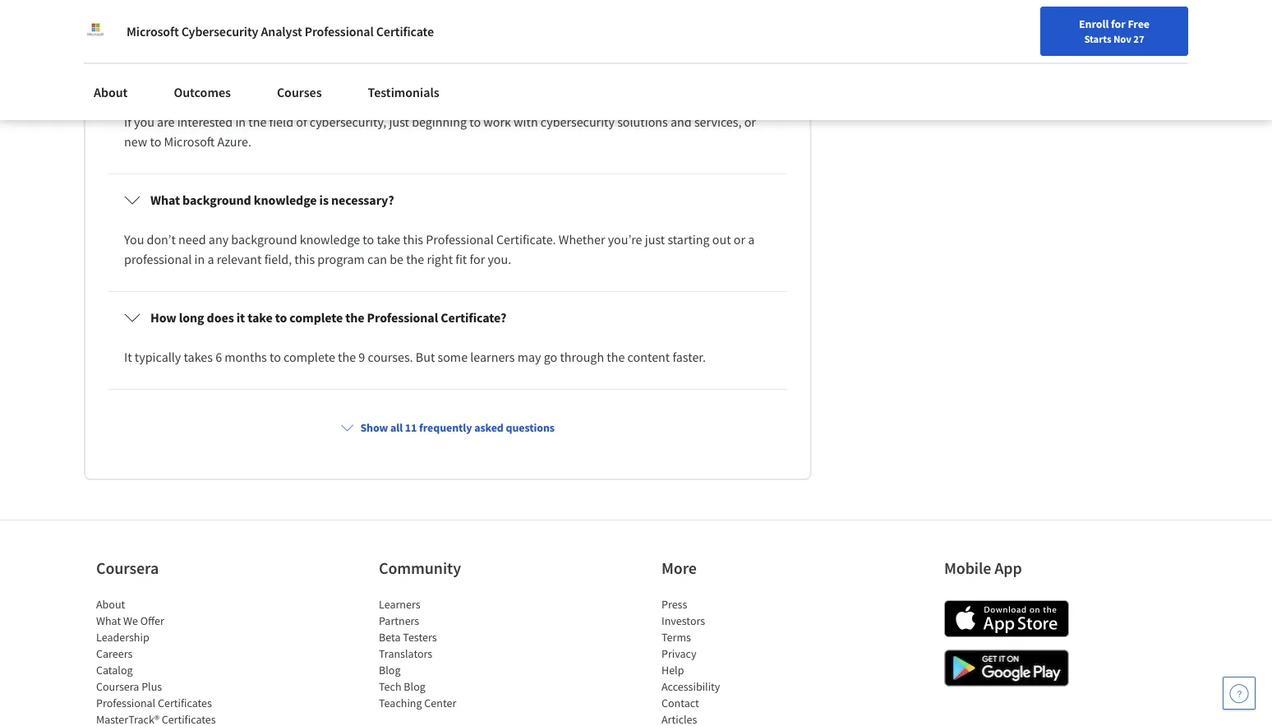 Task type: vqa. For each thing, say whether or not it's contained in the screenshot.
Jeremy Miller
no



Task type: locate. For each thing, give the bounding box(es) containing it.
courses link
[[267, 74, 332, 110]]

the inside if you are interested in the field of cybersecurity, just beginning to work with cybersecurity solutions and services, or new to microsoft azure.
[[249, 114, 267, 130]]

the up 9
[[346, 310, 365, 326]]

1 vertical spatial or
[[745, 114, 756, 130]]

takes
[[184, 349, 213, 365]]

1 vertical spatial just
[[645, 231, 665, 248]]

free
[[1128, 16, 1150, 31]]

what
[[150, 192, 180, 208], [96, 614, 121, 629]]

2 if from the top
[[124, 114, 131, 130]]

mobile
[[945, 558, 992, 579]]

mobile app
[[945, 558, 1023, 579]]

1 vertical spatial is
[[320, 192, 329, 208]]

professional up 'fit'
[[426, 231, 494, 248]]

a right out
[[748, 231, 755, 248]]

list containing about
[[96, 596, 236, 726]]

list for community
[[379, 596, 519, 712]]

1 vertical spatial if
[[124, 114, 131, 130]]

what up don't
[[150, 192, 180, 208]]

coursera
[[96, 558, 159, 579], [96, 680, 139, 694]]

months
[[225, 349, 267, 365]]

field
[[362, 81, 386, 97], [269, 114, 294, 130]]

this
[[403, 231, 424, 248], [295, 251, 315, 268]]

list
[[96, 596, 236, 726], [379, 596, 519, 712], [662, 596, 802, 726]]

1 vertical spatial microsoft
[[164, 134, 215, 150]]

about link
[[84, 74, 138, 110], [96, 597, 125, 612]]

for up nov
[[1112, 16, 1126, 31]]

this right field,
[[295, 251, 315, 268]]

microsoft inside if you are interested in the field of cybersecurity, just beginning to work with cybersecurity solutions and services, or new to microsoft azure.
[[164, 134, 215, 150]]

is
[[200, 48, 208, 64], [320, 192, 329, 208]]

background up any
[[183, 192, 251, 208]]

if you are interested in the field of cybersecurity, just beginning to work with cybersecurity solutions and services, or new to microsoft azure.
[[124, 114, 759, 150]]

or left start
[[240, 81, 251, 97]]

0 vertical spatial of
[[389, 81, 400, 97]]

is inside what background knowledge is necessary? dropdown button
[[320, 192, 329, 208]]

list item
[[96, 712, 236, 726], [662, 712, 802, 726]]

0 horizontal spatial program
[[150, 48, 197, 64]]

it
[[124, 349, 132, 365]]

microsoft up this
[[127, 23, 179, 39]]

if inside if you are interested in the field of cybersecurity, just beginning to work with cybersecurity solutions and services, or new to microsoft azure.
[[124, 114, 131, 130]]

list for coursera
[[96, 596, 236, 726]]

list containing press
[[662, 596, 802, 726]]

1 horizontal spatial for
[[470, 251, 485, 268]]

1 vertical spatial program
[[318, 251, 365, 268]]

you for want
[[134, 81, 154, 97]]

complete down how long does it take to complete the professional certificate?
[[284, 349, 335, 365]]

if up new
[[124, 114, 131, 130]]

1 horizontal spatial this
[[403, 231, 424, 248]]

2 list item from the left
[[662, 712, 802, 726]]

0 vertical spatial take
[[377, 231, 401, 248]]

0 vertical spatial about
[[94, 84, 128, 100]]

2 horizontal spatial list
[[662, 596, 802, 726]]

or inside you don't need any background knowledge to take this professional certificate. whether you're just starting out or a professional in a relevant field, this program can be the right fit for you.
[[734, 231, 746, 248]]

microsoft
[[127, 23, 179, 39], [164, 134, 215, 150]]

or right services,
[[745, 114, 756, 130]]

1 horizontal spatial just
[[645, 231, 665, 248]]

partners link
[[379, 614, 420, 629]]

in down need
[[194, 251, 205, 268]]

0 vertical spatial about link
[[84, 74, 138, 110]]

coursera up what we offer "link"
[[96, 558, 159, 579]]

0 horizontal spatial list item
[[96, 712, 236, 726]]

menu item
[[928, 16, 1034, 70]]

1 vertical spatial coursera
[[96, 680, 139, 694]]

1 vertical spatial field
[[269, 114, 294, 130]]

program up want
[[150, 48, 197, 64]]

in up azure. in the left top of the page
[[235, 114, 246, 130]]

new
[[124, 134, 147, 150]]

microsoft cybersecurity analyst professional certificate
[[127, 23, 434, 39]]

1 vertical spatial background
[[231, 231, 297, 248]]

0 vertical spatial blog
[[379, 663, 401, 678]]

about inside about what we offer leadership careers catalog coursera plus professional certificates
[[96, 597, 125, 612]]

professional inside dropdown button
[[367, 310, 438, 326]]

2 vertical spatial a
[[208, 251, 214, 268]]

for right 'fit'
[[470, 251, 485, 268]]

0 vertical spatial in
[[328, 81, 338, 97]]

complete inside how long does it take to complete the professional certificate? dropdown button
[[290, 310, 343, 326]]

the inside you don't need any background knowledge to take this professional certificate. whether you're just starting out or a professional in a relevant field, this program can be the right fit for you.
[[406, 251, 424, 268]]

2 coursera from the top
[[96, 680, 139, 694]]

None search field
[[234, 10, 596, 43]]

1 horizontal spatial program
[[318, 251, 365, 268]]

0 vertical spatial for
[[1112, 16, 1126, 31]]

0 vertical spatial is
[[200, 48, 208, 64]]

for left you:
[[211, 48, 226, 64]]

blog up teaching center link
[[404, 680, 426, 694]]

1 horizontal spatial what
[[150, 192, 180, 208]]

2 horizontal spatial for
[[1112, 16, 1126, 31]]

help center image
[[1230, 683, 1250, 703]]

0 horizontal spatial take
[[248, 310, 273, 326]]

how long does it take to complete the professional certificate?
[[150, 310, 507, 326]]

list item for more
[[662, 712, 802, 726]]

1 vertical spatial take
[[248, 310, 273, 326]]

about down this
[[94, 84, 128, 100]]

the up azure. in the left top of the page
[[249, 114, 267, 130]]

for inside you don't need any background knowledge to take this professional certificate. whether you're just starting out or a professional in a relevant field, this program can be the right fit for you.
[[470, 251, 485, 268]]

more
[[662, 558, 697, 579]]

just
[[389, 114, 409, 130], [645, 231, 665, 248]]

to right new
[[150, 134, 161, 150]]

contact
[[662, 696, 699, 711]]

teaching center link
[[379, 696, 457, 711]]

microsoft down the interested
[[164, 134, 215, 150]]

1 horizontal spatial of
[[389, 81, 400, 97]]

take inside you don't need any background knowledge to take this professional certificate. whether you're just starting out or a professional in a relevant field, this program can be the right fit for you.
[[377, 231, 401, 248]]

this up 'be'
[[403, 231, 424, 248]]

0 horizontal spatial is
[[200, 48, 208, 64]]

1 horizontal spatial is
[[320, 192, 329, 208]]

content
[[628, 349, 670, 365]]

or right out
[[734, 231, 746, 248]]

long
[[179, 310, 204, 326]]

0 horizontal spatial just
[[389, 114, 409, 130]]

list item for coursera
[[96, 712, 236, 726]]

1 list from the left
[[96, 596, 236, 726]]

1 vertical spatial about
[[96, 597, 125, 612]]

cybersecurity.
[[402, 81, 479, 97]]

is down the cybersecurity
[[200, 48, 208, 64]]

to inside how long does it take to complete the professional certificate? dropdown button
[[275, 310, 287, 326]]

background
[[183, 192, 251, 208], [231, 231, 297, 248]]

you're
[[608, 231, 643, 248]]

you left want
[[134, 81, 154, 97]]

1 vertical spatial in
[[235, 114, 246, 130]]

cybersecurity
[[541, 114, 615, 130]]

testers
[[403, 630, 437, 645]]

program left can
[[318, 251, 365, 268]]

0 vertical spatial coursera
[[96, 558, 159, 579]]

to up can
[[363, 231, 374, 248]]

knowledge inside dropdown button
[[254, 192, 317, 208]]

in
[[328, 81, 338, 97], [235, 114, 246, 130], [194, 251, 205, 268]]

if down this
[[124, 81, 131, 97]]

1 horizontal spatial list
[[379, 596, 519, 712]]

for
[[1112, 16, 1126, 31], [211, 48, 226, 64], [470, 251, 485, 268]]

about link down this
[[84, 74, 138, 110]]

complete for take
[[290, 310, 343, 326]]

coursera down catalog
[[96, 680, 139, 694]]

2 vertical spatial in
[[194, 251, 205, 268]]

background up field,
[[231, 231, 297, 248]]

2 vertical spatial or
[[734, 231, 746, 248]]

0 horizontal spatial list
[[96, 596, 236, 726]]

enroll
[[1080, 16, 1109, 31]]

1 vertical spatial of
[[296, 114, 307, 130]]

solutions
[[618, 114, 668, 130]]

0 horizontal spatial field
[[269, 114, 294, 130]]

1 vertical spatial a
[[748, 231, 755, 248]]

about inside 'link'
[[94, 84, 128, 100]]

knowledge up field,
[[254, 192, 317, 208]]

asked
[[475, 421, 504, 435]]

privacy
[[662, 647, 697, 661]]

coursera image
[[20, 13, 124, 40]]

0 vertical spatial background
[[183, 192, 251, 208]]

0 vertical spatial field
[[362, 81, 386, 97]]

catalog
[[96, 663, 133, 678]]

1 vertical spatial about link
[[96, 597, 125, 612]]

0 horizontal spatial in
[[194, 251, 205, 268]]

0 vertical spatial if
[[124, 81, 131, 97]]

27
[[1134, 32, 1145, 45]]

1 vertical spatial for
[[211, 48, 226, 64]]

1 horizontal spatial in
[[235, 114, 246, 130]]

professional down coursera plus link
[[96, 696, 156, 711]]

2 vertical spatial for
[[470, 251, 485, 268]]

1 horizontal spatial list item
[[662, 712, 802, 726]]

take right it
[[248, 310, 273, 326]]

professional inside about what we offer leadership careers catalog coursera plus professional certificates
[[96, 696, 156, 711]]

to right it
[[275, 310, 287, 326]]

1 vertical spatial this
[[295, 251, 315, 268]]

terms link
[[662, 630, 691, 645]]

how
[[150, 310, 176, 326]]

in inside if you are interested in the field of cybersecurity, just beginning to work with cybersecurity solutions and services, or new to microsoft azure.
[[235, 114, 246, 130]]

take up 'be'
[[377, 231, 401, 248]]

list item down accessibility
[[662, 712, 802, 726]]

you inside if you are interested in the field of cybersecurity, just beginning to work with cybersecurity solutions and services, or new to microsoft azure.
[[134, 114, 154, 130]]

in right career at the top left
[[328, 81, 338, 97]]

0 horizontal spatial of
[[296, 114, 307, 130]]

0 vertical spatial program
[[150, 48, 197, 64]]

knowledge
[[254, 192, 317, 208], [300, 231, 360, 248]]

starts
[[1085, 32, 1112, 45]]

1 vertical spatial complete
[[284, 349, 335, 365]]

about up what we offer "link"
[[96, 597, 125, 612]]

0 vertical spatial complete
[[290, 310, 343, 326]]

interested
[[177, 114, 233, 130]]

list containing learners
[[379, 596, 519, 712]]

you
[[124, 231, 144, 248]]

1 you from the top
[[134, 81, 154, 97]]

0 vertical spatial a
[[282, 81, 288, 97]]

just inside you don't need any background knowledge to take this professional certificate. whether you're just starting out or a professional in a relevant field, this program can be the right fit for you.
[[645, 231, 665, 248]]

1 vertical spatial knowledge
[[300, 231, 360, 248]]

2 list from the left
[[379, 596, 519, 712]]

leadership
[[96, 630, 149, 645]]

program inside you don't need any background knowledge to take this professional certificate. whether you're just starting out or a professional in a relevant field, this program can be the right fit for you.
[[318, 251, 365, 268]]

blog up tech
[[379, 663, 401, 678]]

professional up courses.
[[367, 310, 438, 326]]

catalog link
[[96, 663, 133, 678]]

it typically takes 6 months to complete the 9 courses. but some learners may go through the content faster.
[[124, 349, 712, 365]]

0 vertical spatial what
[[150, 192, 180, 208]]

field up cybersecurity,
[[362, 81, 386, 97]]

0 vertical spatial or
[[240, 81, 251, 97]]

to
[[187, 81, 199, 97], [470, 114, 481, 130], [150, 134, 161, 150], [363, 231, 374, 248], [275, 310, 287, 326], [270, 349, 281, 365]]

to left the work
[[470, 114, 481, 130]]

field,
[[264, 251, 292, 268]]

0 horizontal spatial what
[[96, 614, 121, 629]]

right
[[427, 251, 453, 268]]

press
[[662, 597, 688, 612]]

program
[[150, 48, 197, 64], [318, 251, 365, 268]]

complete down field,
[[290, 310, 343, 326]]

or
[[240, 81, 251, 97], [745, 114, 756, 130], [734, 231, 746, 248]]

cybersecurity,
[[310, 114, 387, 130]]

1 horizontal spatial blog
[[404, 680, 426, 694]]

0 vertical spatial this
[[403, 231, 424, 248]]

a down any
[[208, 251, 214, 268]]

just right you're
[[645, 231, 665, 248]]

just down testimonials
[[389, 114, 409, 130]]

3 list from the left
[[662, 596, 802, 726]]

if
[[124, 81, 131, 97], [124, 114, 131, 130]]

1 vertical spatial you
[[134, 114, 154, 130]]

0 horizontal spatial a
[[208, 251, 214, 268]]

the right 'be'
[[406, 251, 424, 268]]

1 horizontal spatial take
[[377, 231, 401, 248]]

you:
[[229, 48, 253, 64]]

it
[[237, 310, 245, 326]]

1 if from the top
[[124, 81, 131, 97]]

1 vertical spatial blog
[[404, 680, 426, 694]]

enroll for free starts nov 27
[[1080, 16, 1150, 45]]

list item down professional certificates link
[[96, 712, 236, 726]]

knowledge down necessary? in the top of the page
[[300, 231, 360, 248]]

to right months
[[270, 349, 281, 365]]

of left cybersecurity.
[[389, 81, 400, 97]]

start
[[254, 81, 279, 97]]

but
[[416, 349, 435, 365]]

what up leadership link
[[96, 614, 121, 629]]

0 vertical spatial just
[[389, 114, 409, 130]]

of down courses
[[296, 114, 307, 130]]

blog
[[379, 663, 401, 678], [404, 680, 426, 694]]

1 vertical spatial what
[[96, 614, 121, 629]]

0 vertical spatial microsoft
[[127, 23, 179, 39]]

you up new
[[134, 114, 154, 130]]

1 horizontal spatial a
[[282, 81, 288, 97]]

0 vertical spatial knowledge
[[254, 192, 317, 208]]

to inside you don't need any background knowledge to take this professional certificate. whether you're just starting out or a professional in a relevant field, this program can be the right fit for you.
[[363, 231, 374, 248]]

show
[[360, 421, 388, 435]]

2 you from the top
[[134, 114, 154, 130]]

any
[[209, 231, 229, 248]]

1 list item from the left
[[96, 712, 236, 726]]

field down courses
[[269, 114, 294, 130]]

about for about what we offer leadership careers catalog coursera plus professional certificates
[[96, 597, 125, 612]]

what we offer link
[[96, 614, 164, 629]]

about link up what we offer "link"
[[96, 597, 125, 612]]

privacy link
[[662, 647, 697, 661]]

about link for outcomes
[[84, 74, 138, 110]]

list for more
[[662, 596, 802, 726]]

certificate?
[[441, 310, 507, 326]]

field inside if you are interested in the field of cybersecurity, just beginning to work with cybersecurity solutions and services, or new to microsoft azure.
[[269, 114, 294, 130]]

this
[[124, 48, 147, 64]]

0 horizontal spatial this
[[295, 251, 315, 268]]

is left necessary? in the top of the page
[[320, 192, 329, 208]]

0 vertical spatial you
[[134, 81, 154, 97]]

just inside if you are interested in the field of cybersecurity, just beginning to work with cybersecurity solutions and services, or new to microsoft azure.
[[389, 114, 409, 130]]

of inside if you are interested in the field of cybersecurity, just beginning to work with cybersecurity solutions and services, or new to microsoft azure.
[[296, 114, 307, 130]]

a right start
[[282, 81, 288, 97]]



Task type: describe. For each thing, give the bounding box(es) containing it.
background inside you don't need any background knowledge to take this professional certificate. whether you're just starting out or a professional in a relevant field, this program can be the right fit for you.
[[231, 231, 297, 248]]

0 horizontal spatial blog
[[379, 663, 401, 678]]

take inside dropdown button
[[248, 310, 273, 326]]

be
[[390, 251, 404, 268]]

certificate.
[[497, 231, 556, 248]]

community
[[379, 558, 461, 579]]

are
[[157, 114, 175, 130]]

download on the app store image
[[945, 601, 1070, 638]]

the inside dropdown button
[[346, 310, 365, 326]]

the up cybersecurity,
[[341, 81, 359, 97]]

background inside what background knowledge is necessary? dropdown button
[[183, 192, 251, 208]]

cybersecurity
[[181, 23, 259, 39]]

teaching
[[379, 696, 422, 711]]

professional right analyst
[[305, 23, 374, 39]]

beginning
[[412, 114, 467, 130]]

some
[[438, 349, 468, 365]]

what inside dropdown button
[[150, 192, 180, 208]]

press link
[[662, 597, 688, 612]]

professional certificates link
[[96, 696, 212, 711]]

you don't need any background knowledge to take this professional certificate. whether you're just starting out or a professional in a relevant field, this program can be the right fit for you.
[[124, 231, 758, 268]]

1 coursera from the top
[[96, 558, 159, 579]]

if for if you want to switch or start a career in the field of cybersecurity.
[[124, 81, 131, 97]]

career
[[291, 81, 325, 97]]

through
[[560, 349, 604, 365]]

terms
[[662, 630, 691, 645]]

questions
[[506, 421, 555, 435]]

can
[[368, 251, 387, 268]]

with
[[514, 114, 538, 130]]

tech
[[379, 680, 402, 694]]

out
[[713, 231, 731, 248]]

2 horizontal spatial in
[[328, 81, 338, 97]]

want
[[157, 81, 185, 97]]

professional
[[124, 251, 192, 268]]

translators link
[[379, 647, 433, 661]]

azure.
[[217, 134, 252, 150]]

you.
[[488, 251, 512, 268]]

offer
[[140, 614, 164, 629]]

learners link
[[379, 597, 421, 612]]

center
[[425, 696, 457, 711]]

about for about
[[94, 84, 128, 100]]

complete for months
[[284, 349, 335, 365]]

this program is for you:
[[124, 48, 253, 64]]

investors link
[[662, 614, 706, 629]]

courses
[[277, 84, 322, 100]]

what inside about what we offer leadership careers catalog coursera plus professional certificates
[[96, 614, 121, 629]]

the left the content
[[607, 349, 625, 365]]

fit
[[456, 251, 467, 268]]

11
[[405, 421, 417, 435]]

does
[[207, 310, 234, 326]]

nov
[[1114, 32, 1132, 45]]

starting
[[668, 231, 710, 248]]

learners partners beta testers translators blog tech blog teaching center
[[379, 597, 457, 711]]

professional inside you don't need any background knowledge to take this professional certificate. whether you're just starting out or a professional in a relevant field, this program can be the right fit for you.
[[426, 231, 494, 248]]

6
[[216, 349, 222, 365]]

1 horizontal spatial field
[[362, 81, 386, 97]]

2 horizontal spatial a
[[748, 231, 755, 248]]

investors
[[662, 614, 706, 629]]

0 horizontal spatial for
[[211, 48, 226, 64]]

help
[[662, 663, 684, 678]]

get it on google play image
[[945, 650, 1070, 687]]

go
[[544, 349, 558, 365]]

for inside enroll for free starts nov 27
[[1112, 16, 1126, 31]]

all
[[391, 421, 403, 435]]

switch
[[201, 81, 237, 97]]

about what we offer leadership careers catalog coursera plus professional certificates
[[96, 597, 212, 711]]

learners
[[379, 597, 421, 612]]

whether
[[559, 231, 606, 248]]

services,
[[695, 114, 742, 130]]

beta testers link
[[379, 630, 437, 645]]

collapsed list
[[105, 0, 790, 726]]

courses.
[[368, 349, 413, 365]]

need
[[179, 231, 206, 248]]

show notifications image
[[1051, 21, 1071, 40]]

coursera inside about what we offer leadership careers catalog coursera plus professional certificates
[[96, 680, 139, 694]]

show all 11 frequently asked questions
[[360, 421, 555, 435]]

tech blog link
[[379, 680, 426, 694]]

we
[[123, 614, 138, 629]]

about link for what we offer
[[96, 597, 125, 612]]

outcomes
[[174, 84, 231, 100]]

certificate
[[376, 23, 434, 39]]

faster.
[[673, 349, 706, 365]]

don't
[[147, 231, 176, 248]]

what background knowledge is necessary?
[[150, 192, 394, 208]]

blog link
[[379, 663, 401, 678]]

frequently
[[419, 421, 472, 435]]

work
[[484, 114, 511, 130]]

how long does it take to complete the professional certificate? button
[[111, 295, 785, 341]]

careers link
[[96, 647, 133, 661]]

accessibility link
[[662, 680, 721, 694]]

in inside you don't need any background knowledge to take this professional certificate. whether you're just starting out or a professional in a relevant field, this program can be the right fit for you.
[[194, 251, 205, 268]]

necessary?
[[331, 192, 394, 208]]

app
[[995, 558, 1023, 579]]

to right want
[[187, 81, 199, 97]]

microsoft image
[[84, 20, 107, 43]]

or inside if you are interested in the field of cybersecurity, just beginning to work with cybersecurity solutions and services, or new to microsoft azure.
[[745, 114, 756, 130]]

beta
[[379, 630, 401, 645]]

the left 9
[[338, 349, 356, 365]]

knowledge inside you don't need any background knowledge to take this professional certificate. whether you're just starting out or a professional in a relevant field, this program can be the right fit for you.
[[300, 231, 360, 248]]

if you want to switch or start a career in the field of cybersecurity.
[[124, 81, 479, 97]]

press investors terms privacy help accessibility contact
[[662, 597, 721, 711]]

translators
[[379, 647, 433, 661]]

analyst
[[261, 23, 302, 39]]

partners
[[379, 614, 420, 629]]

if for if you are interested in the field of cybersecurity, just beginning to work with cybersecurity solutions and services, or new to microsoft azure.
[[124, 114, 131, 130]]

you for are
[[134, 114, 154, 130]]

show all 11 frequently asked questions button
[[334, 413, 562, 443]]

help link
[[662, 663, 684, 678]]

testimonials
[[368, 84, 440, 100]]



